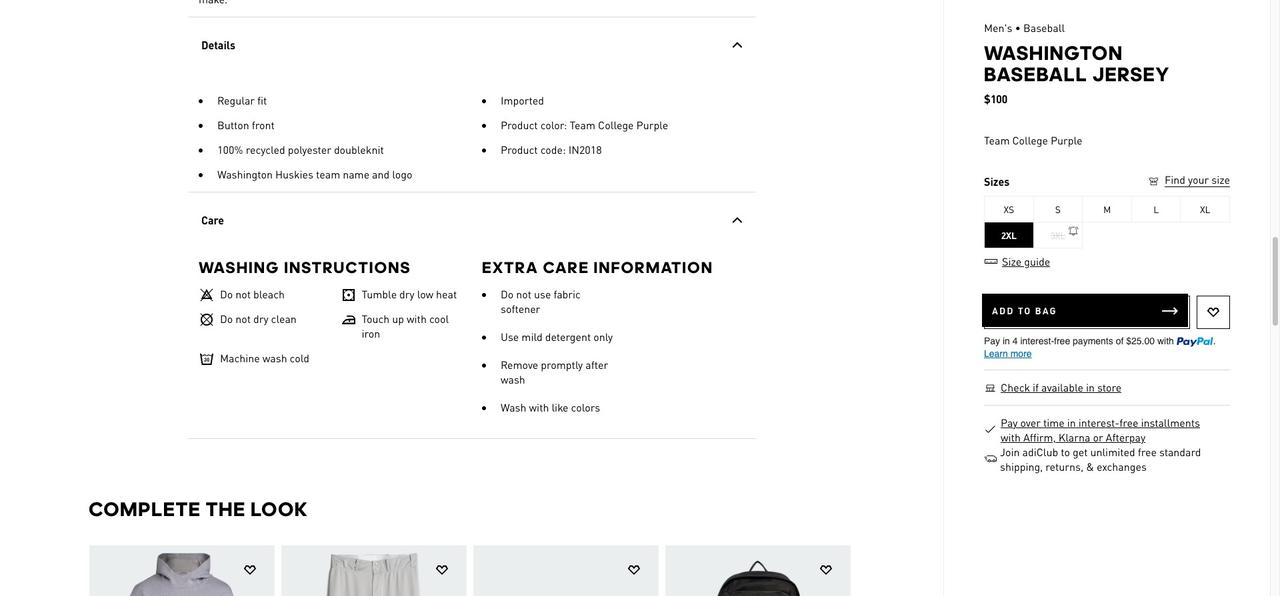 Task type: vqa. For each thing, say whether or not it's contained in the screenshot.
2198
no



Task type: describe. For each thing, give the bounding box(es) containing it.
check if available in store
[[1001, 381, 1122, 395]]

free for interest-
[[1120, 416, 1138, 430]]

in2018
[[568, 143, 602, 157]]

code:
[[540, 143, 566, 157]]

team
[[316, 167, 340, 181]]

washing
[[198, 258, 279, 277]]

0 vertical spatial college
[[598, 118, 633, 132]]

tumble dry low heat
[[361, 287, 457, 301]]

do for do not dry clean
[[220, 312, 233, 326]]

colors
[[571, 401, 600, 415]]

iron
[[361, 327, 380, 341]]

m
[[1103, 203, 1111, 215]]

logo
[[392, 167, 412, 181]]

exchanges
[[1097, 460, 1147, 474]]

affirm,
[[1023, 431, 1056, 445]]

in for interest-
[[1067, 416, 1076, 430]]

0 vertical spatial team
[[569, 118, 595, 132]]

bleach
[[253, 287, 284, 301]]

pay over time in interest-free installments with affirm, klarna or afterpay link
[[1000, 416, 1222, 445]]

1 horizontal spatial with
[[529, 401, 549, 415]]

size
[[1212, 173, 1230, 187]]

touch up with cool iron
[[361, 312, 448, 341]]

standard
[[1159, 445, 1201, 459]]

promptly
[[541, 358, 583, 372]]

do for do not use fabric softener
[[500, 287, 513, 301]]

extra
[[482, 258, 538, 277]]

adiclub
[[1022, 445, 1058, 459]]

washing instructions
[[198, 258, 411, 277]]

wash inside remove promptly after wash
[[500, 373, 525, 387]]

washington huskies team name and logo
[[217, 167, 412, 181]]

xl button
[[1181, 196, 1230, 223]]

afterpay
[[1106, 431, 1145, 445]]

to
[[1061, 445, 1070, 459]]

guide
[[1024, 255, 1050, 269]]

xs
[[1004, 203, 1014, 215]]

low
[[417, 287, 433, 301]]

complete the look
[[88, 498, 308, 521]]

unlimited
[[1090, 445, 1135, 459]]

cool
[[429, 312, 448, 326]]

washington inside men's • baseball washington baseball jersey $100
[[984, 41, 1123, 65]]

1 vertical spatial washington
[[217, 167, 272, 181]]

s button
[[1034, 196, 1083, 223]]

remove promptly after wash
[[500, 358, 608, 387]]

only
[[593, 330, 612, 344]]

join adiclub to get unlimited free standard shipping, returns, & exchanges
[[1000, 445, 1201, 474]]

after
[[585, 358, 608, 372]]

0 vertical spatial baseball
[[1023, 21, 1065, 35]]

front
[[251, 118, 274, 132]]

care
[[543, 258, 589, 277]]

find your size image
[[1147, 175, 1160, 188]]

check if available in store button
[[1000, 381, 1122, 395]]

klarna
[[1059, 431, 1090, 445]]

jersey
[[1093, 63, 1170, 86]]

1 horizontal spatial purple
[[1051, 133, 1082, 147]]

product code: in2018
[[500, 143, 602, 157]]

do for do not bleach
[[220, 287, 233, 301]]

do not use fabric softener
[[500, 287, 580, 316]]

returns,
[[1046, 460, 1084, 474]]

find your size
[[1165, 173, 1230, 187]]

bag
[[1035, 305, 1057, 317]]

l button
[[1132, 196, 1181, 223]]

find
[[1165, 173, 1185, 187]]

m button
[[1083, 196, 1132, 223]]

1 vertical spatial baseball
[[984, 63, 1088, 86]]

machine
[[220, 351, 260, 365]]

interest-
[[1079, 416, 1120, 430]]

100% recycled polyester doubleknit
[[217, 143, 384, 157]]

check
[[1001, 381, 1030, 395]]

care
[[201, 213, 224, 227]]

size
[[1002, 255, 1022, 269]]

mild
[[521, 330, 542, 344]]

recycled
[[245, 143, 285, 157]]

sizes
[[984, 175, 1010, 189]]

care button
[[188, 193, 755, 249]]

men's
[[984, 21, 1012, 35]]

up
[[392, 312, 404, 326]]

add
[[992, 305, 1014, 317]]

pay over time in interest-free installments with affirm, klarna or afterpay
[[1001, 416, 1200, 445]]

to
[[1018, 305, 1032, 317]]

do not dry clean
[[220, 312, 296, 326]]

100%
[[217, 143, 243, 157]]

the
[[205, 498, 245, 521]]

look
[[250, 498, 308, 521]]

get
[[1073, 445, 1088, 459]]



Task type: locate. For each thing, give the bounding box(es) containing it.
0 vertical spatial product
[[500, 118, 538, 132]]

1 vertical spatial team
[[984, 133, 1010, 147]]

with right up
[[406, 312, 426, 326]]

0 vertical spatial free
[[1120, 416, 1138, 430]]

free for unlimited
[[1138, 445, 1157, 459]]

0 horizontal spatial team
[[569, 118, 595, 132]]

regular fit
[[217, 93, 267, 107]]

product left "code:"
[[500, 143, 538, 157]]

do inside do not use fabric softener
[[500, 287, 513, 301]]

do
[[220, 287, 233, 301], [500, 287, 513, 301], [220, 312, 233, 326]]

washington down the •
[[984, 41, 1123, 65]]

not for bleach
[[235, 287, 250, 301]]

1 horizontal spatial washington
[[984, 41, 1123, 65]]

1 horizontal spatial team
[[984, 133, 1010, 147]]

1 vertical spatial dry
[[253, 312, 268, 326]]

washington down 100%
[[217, 167, 272, 181]]

0 horizontal spatial purple
[[636, 118, 668, 132]]

wash left cold on the bottom left of the page
[[262, 351, 287, 365]]

0 vertical spatial dry
[[399, 287, 414, 301]]

free down 'afterpay'
[[1138, 445, 1157, 459]]

0 horizontal spatial in
[[1067, 416, 1076, 430]]

use
[[500, 330, 519, 344]]

0 horizontal spatial wash
[[262, 351, 287, 365]]

product color: team college purple
[[500, 118, 668, 132]]

wash
[[500, 401, 526, 415]]

use
[[534, 287, 551, 301]]

0 vertical spatial with
[[406, 312, 426, 326]]

fit
[[257, 93, 267, 107]]

regular
[[217, 93, 254, 107]]

2xl button
[[985, 222, 1034, 249]]

team
[[569, 118, 595, 132], [984, 133, 1010, 147]]

not left bleach
[[235, 287, 250, 301]]

1 vertical spatial wash
[[500, 373, 525, 387]]

0 horizontal spatial washington
[[217, 167, 272, 181]]

clean
[[271, 312, 296, 326]]

machine wash cold
[[220, 351, 309, 365]]

1 horizontal spatial in
[[1086, 381, 1095, 395]]

baseball right the •
[[1023, 21, 1065, 35]]

time
[[1043, 416, 1065, 430]]

1 vertical spatial college
[[1012, 133, 1048, 147]]

pay
[[1001, 416, 1018, 430]]

softener
[[500, 302, 540, 316]]

dry left low on the left of page
[[399, 287, 414, 301]]

wash
[[262, 351, 287, 365], [500, 373, 525, 387]]

wash down remove on the left bottom
[[500, 373, 525, 387]]

free inside pay over time in interest-free installments with affirm, klarna or afterpay
[[1120, 416, 1138, 430]]

details
[[201, 38, 235, 52]]

with up "join"
[[1001, 431, 1021, 445]]

product for product color: team college purple
[[500, 118, 538, 132]]

0 vertical spatial wash
[[262, 351, 287, 365]]

2 product from the top
[[500, 143, 538, 157]]

color:
[[540, 118, 567, 132]]

instructions
[[284, 258, 411, 277]]

product for product code: in2018
[[500, 143, 538, 157]]

1 vertical spatial in
[[1067, 416, 1076, 430]]

cold
[[289, 351, 309, 365]]

&
[[1086, 460, 1094, 474]]

with left like
[[529, 401, 549, 415]]

xl
[[1200, 203, 1210, 215]]

men's • baseball washington baseball jersey $100
[[984, 21, 1170, 106]]

wash with like colors
[[500, 401, 600, 415]]

1 horizontal spatial wash
[[500, 373, 525, 387]]

not for use
[[516, 287, 531, 301]]

complete
[[88, 498, 201, 521]]

not for dry
[[235, 312, 250, 326]]

installments
[[1141, 416, 1200, 430]]

detergent
[[545, 330, 591, 344]]

size guide link
[[984, 255, 1051, 269]]

in inside button
[[1086, 381, 1095, 395]]

do down 'washing'
[[220, 287, 233, 301]]

team up "in2018"
[[569, 118, 595, 132]]

washington baseball short sleeve hoodie image
[[89, 546, 274, 597]]

1 horizontal spatial dry
[[399, 287, 414, 301]]

0 vertical spatial washington
[[984, 41, 1123, 65]]

product down imported in the top left of the page
[[500, 118, 538, 132]]

doubleknit
[[334, 143, 384, 157]]

3xl button
[[1034, 222, 1083, 249]]

with
[[406, 312, 426, 326], [529, 401, 549, 415], [1001, 431, 1021, 445]]

1 vertical spatial product
[[500, 143, 538, 157]]

1 vertical spatial with
[[529, 401, 549, 415]]

dry left clean
[[253, 312, 268, 326]]

add to bag
[[992, 305, 1057, 317]]

4cmte backpack image
[[665, 546, 850, 597]]

free inside the join adiclub to get unlimited free standard shipping, returns, & exchanges
[[1138, 445, 1157, 459]]

extra care information
[[482, 258, 713, 277]]

m whs kl pant image
[[281, 546, 466, 597]]

1 vertical spatial purple
[[1051, 133, 1082, 147]]

over
[[1020, 416, 1041, 430]]

2 horizontal spatial with
[[1001, 431, 1021, 445]]

team up sizes
[[984, 133, 1010, 147]]

s
[[1055, 203, 1061, 215]]

0 horizontal spatial dry
[[253, 312, 268, 326]]

product
[[500, 118, 538, 132], [500, 143, 538, 157]]

adizero afterburner 9 cleats image
[[473, 546, 658, 597]]

if
[[1033, 381, 1039, 395]]

$100
[[984, 92, 1008, 106]]

free up 'afterpay'
[[1120, 416, 1138, 430]]

fabric
[[553, 287, 580, 301]]

in inside pay over time in interest-free installments with affirm, klarna or afterpay
[[1067, 416, 1076, 430]]

available
[[1041, 381, 1083, 395]]

not inside do not use fabric softener
[[516, 287, 531, 301]]

do up softener
[[500, 287, 513, 301]]

list
[[88, 545, 855, 597]]

1 horizontal spatial college
[[1012, 133, 1048, 147]]

shipping,
[[1000, 460, 1043, 474]]

do not bleach
[[220, 287, 284, 301]]

heat
[[436, 287, 457, 301]]

0 vertical spatial purple
[[636, 118, 668, 132]]

do down do not bleach
[[220, 312, 233, 326]]

1 product from the top
[[500, 118, 538, 132]]

in for store
[[1086, 381, 1095, 395]]

button
[[217, 118, 249, 132]]

use mild detergent only
[[500, 330, 612, 344]]

purple
[[636, 118, 668, 132], [1051, 133, 1082, 147]]

not down do not bleach
[[235, 312, 250, 326]]

name
[[342, 167, 369, 181]]

remove
[[500, 358, 538, 372]]

•
[[1015, 21, 1021, 35]]

2 vertical spatial with
[[1001, 431, 1021, 445]]

and
[[372, 167, 389, 181]]

button front
[[217, 118, 274, 132]]

baseball up $100
[[984, 63, 1088, 86]]

0 horizontal spatial with
[[406, 312, 426, 326]]

dry
[[399, 287, 414, 301], [253, 312, 268, 326]]

or
[[1093, 431, 1103, 445]]

0 vertical spatial in
[[1086, 381, 1095, 395]]

information
[[593, 258, 713, 277]]

with inside touch up with cool iron
[[406, 312, 426, 326]]

find your size button
[[1147, 173, 1230, 189]]

not up softener
[[516, 287, 531, 301]]

2xl
[[1001, 229, 1017, 241]]

1 vertical spatial free
[[1138, 445, 1157, 459]]

in up klarna
[[1067, 416, 1076, 430]]

l
[[1154, 203, 1159, 215]]

in left store
[[1086, 381, 1095, 395]]

college
[[598, 118, 633, 132], [1012, 133, 1048, 147]]

imported
[[500, 93, 544, 107]]

details button
[[188, 17, 755, 73]]

join
[[1000, 445, 1020, 459]]

touch
[[361, 312, 389, 326]]

with inside pay over time in interest-free installments with affirm, klarna or afterpay
[[1001, 431, 1021, 445]]

tumble
[[361, 287, 396, 301]]

0 horizontal spatial college
[[598, 118, 633, 132]]



